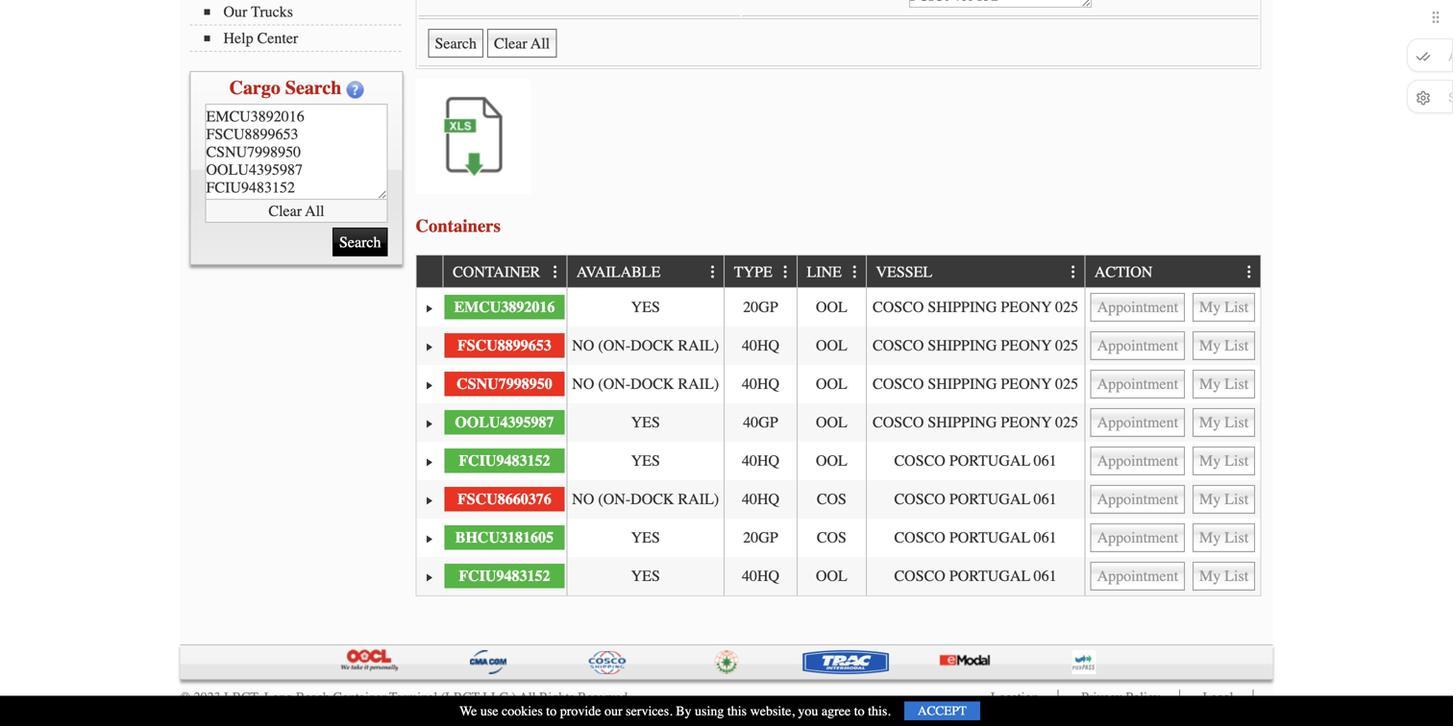 Task type: locate. For each thing, give the bounding box(es) containing it.
1 cosco shipping peony 025 from the top
[[873, 298, 1079, 316]]

cell for fscu8899653 cell
[[1084, 327, 1261, 365]]

40hq cell for "no (on-dock rail)" cell related to csnu7998950
[[724, 365, 797, 404]]

0 vertical spatial no (on-dock rail)
[[572, 337, 719, 355]]

yes for bhcu3181605 cell
[[631, 529, 660, 547]]

all right the clear
[[305, 202, 324, 220]]

all
[[305, 202, 324, 220], [519, 690, 536, 705]]

3 edit column settings image from the left
[[1242, 265, 1257, 280]]

no for fscu8660376
[[572, 491, 594, 508]]

fciu9483152 cell down bhcu3181605
[[443, 557, 566, 596]]

no right the fscu8899653
[[572, 337, 594, 355]]

no right csnu7998950
[[572, 375, 594, 393]]

2 shipping from the top
[[928, 337, 997, 355]]

061 for 1st cosco portugal 061 cell
[[1034, 452, 1057, 470]]

© 2023 lbct, long beach container terminal (lbct llc.) all rights reserved.
[[180, 690, 631, 705]]

center
[[257, 29, 298, 47]]

fciu9483152 cell
[[443, 442, 566, 480], [443, 557, 566, 596]]

1 portugal from the top
[[949, 452, 1030, 470]]

40gp cell
[[724, 404, 797, 442]]

0 vertical spatial fciu9483152 cell
[[443, 442, 566, 480]]

action
[[1095, 263, 1153, 281]]

edit column settings image
[[548, 265, 563, 280], [778, 265, 794, 280], [847, 265, 863, 280]]

2 cosco shipping peony 025 from the top
[[873, 337, 1079, 355]]

services.
[[626, 704, 673, 719]]

edit column settings image for available
[[705, 265, 721, 280]]

ool for ool cell corresponding to oolu4395987 cell's yes cell
[[816, 414, 848, 432]]

cos for 20gp
[[817, 529, 847, 547]]

1 horizontal spatial all
[[519, 690, 536, 705]]

1 fciu9483152 from the top
[[459, 452, 550, 470]]

1 40hq cell from the top
[[724, 327, 797, 365]]

tree grid
[[417, 256, 1261, 596]]

dock
[[631, 337, 674, 355], [631, 375, 674, 393], [631, 491, 674, 508]]

3 cosco portugal 061 from the top
[[894, 529, 1057, 547]]

2 cos from the top
[[817, 529, 847, 547]]

None button
[[487, 29, 557, 58], [1091, 293, 1185, 322], [1193, 293, 1255, 322], [1091, 331, 1185, 360], [1193, 331, 1255, 360], [1091, 370, 1185, 399], [1193, 370, 1255, 399], [1091, 408, 1185, 437], [1193, 408, 1255, 437], [1091, 447, 1185, 476], [1193, 447, 1255, 476], [1091, 485, 1185, 514], [1193, 485, 1255, 514], [1091, 524, 1185, 553], [1193, 524, 1255, 553], [1091, 562, 1185, 591], [1193, 562, 1255, 591], [487, 29, 557, 58], [1091, 293, 1185, 322], [1193, 293, 1255, 322], [1091, 331, 1185, 360], [1193, 331, 1255, 360], [1091, 370, 1185, 399], [1193, 370, 1255, 399], [1091, 408, 1185, 437], [1193, 408, 1255, 437], [1091, 447, 1185, 476], [1193, 447, 1255, 476], [1091, 485, 1185, 514], [1193, 485, 1255, 514], [1091, 524, 1185, 553], [1193, 524, 1255, 553], [1091, 562, 1185, 591], [1193, 562, 1255, 591]]

1 vertical spatial no (on-dock rail)
[[572, 375, 719, 393]]

4 portugal from the top
[[949, 568, 1030, 585]]

cosco shipping peony 025
[[873, 298, 1079, 316], [873, 337, 1079, 355], [873, 375, 1079, 393], [873, 414, 1079, 432]]

1 cos from the top
[[817, 491, 847, 508]]

0 vertical spatial no
[[572, 337, 594, 355]]

all inside button
[[305, 202, 324, 220]]

None submit
[[428, 29, 483, 58], [333, 228, 388, 257], [428, 29, 483, 58], [333, 228, 388, 257]]

1 shipping from the top
[[928, 298, 997, 316]]

6 ool from the top
[[816, 568, 848, 585]]

(on- for fscu8899653
[[598, 337, 631, 355]]

cosco shipping peony 025 cell for fscu8899653
[[866, 327, 1084, 365]]

3 no (on-dock rail) cell from the top
[[566, 480, 724, 519]]

row containing container
[[417, 256, 1261, 288]]

edit column settings image inside type "column header"
[[778, 265, 794, 280]]

2 fciu9483152 from the top
[[459, 568, 550, 585]]

edit column settings image inside action column header
[[1242, 265, 1257, 280]]

row containing fscu8899653
[[417, 327, 1261, 365]]

available column header
[[566, 256, 724, 288]]

fscu8660376
[[458, 491, 552, 508]]

2 horizontal spatial edit column settings image
[[1242, 265, 1257, 280]]

clear all
[[269, 202, 324, 220]]

40hq for 1st cosco portugal 061 cell fciu9483152 cell's yes cell's 40hq cell
[[742, 452, 780, 470]]

container column header
[[443, 256, 566, 288]]

ool for ool cell related to "no (on-dock rail)" cell related to csnu7998950
[[816, 375, 848, 393]]

8 row from the top
[[417, 519, 1261, 557]]

no (on-dock rail) for fscu8899653
[[572, 337, 719, 355]]

025 for fscu8899653
[[1055, 337, 1079, 355]]

cargo search
[[229, 77, 342, 99]]

0 horizontal spatial edit column settings image
[[705, 265, 721, 280]]

our trucks link
[[204, 3, 401, 21]]

061
[[1034, 452, 1057, 470], [1034, 491, 1057, 508], [1034, 529, 1057, 547], [1034, 568, 1057, 585]]

2 ool from the top
[[816, 337, 848, 355]]

1 edit column settings image from the left
[[705, 265, 721, 280]]

2 vertical spatial no (on-dock rail)
[[572, 491, 719, 508]]

edit column settings image right type
[[778, 265, 794, 280]]

0 horizontal spatial edit column settings image
[[548, 265, 563, 280]]

5 yes from the top
[[631, 568, 660, 585]]

accept
[[918, 704, 967, 719]]

cos
[[817, 491, 847, 508], [817, 529, 847, 547]]

2 peony from the top
[[1001, 337, 1052, 355]]

2 20gp cell from the top
[[724, 519, 797, 557]]

no (on-dock rail) cell
[[566, 327, 724, 365], [566, 365, 724, 404], [566, 480, 724, 519]]

7 row from the top
[[417, 480, 1261, 519]]

0 vertical spatial 20gp cell
[[724, 288, 797, 327]]

cell for csnu7998950 cell
[[1084, 365, 1261, 404]]

fciu9483152
[[459, 452, 550, 470], [459, 568, 550, 585]]

3 peony from the top
[[1001, 375, 1052, 393]]

(on-
[[598, 337, 631, 355], [598, 375, 631, 393], [598, 491, 631, 508]]

2 horizontal spatial edit column settings image
[[847, 265, 863, 280]]

8 cell from the top
[[1084, 557, 1261, 596]]

to left the "this."
[[854, 704, 865, 719]]

(lbct
[[441, 690, 480, 705]]

1 no from the top
[[572, 337, 594, 355]]

40hq cell
[[724, 327, 797, 365], [724, 365, 797, 404], [724, 442, 797, 480], [724, 480, 797, 519], [724, 557, 797, 596]]

cosco portugal 061
[[894, 452, 1057, 470], [894, 491, 1057, 508], [894, 529, 1057, 547], [894, 568, 1057, 585]]

1 row from the top
[[417, 256, 1261, 288]]

1 to from the left
[[546, 704, 557, 719]]

5 row from the top
[[417, 404, 1261, 442]]

3 (on- from the top
[[598, 491, 631, 508]]

2 025 from the top
[[1055, 337, 1079, 355]]

2 vertical spatial (on-
[[598, 491, 631, 508]]

row containing oolu4395987
[[417, 404, 1261, 442]]

3 shipping from the top
[[928, 375, 997, 393]]

available link
[[577, 256, 670, 287]]

3 no from the top
[[572, 491, 594, 508]]

3 cell from the top
[[1084, 365, 1261, 404]]

we
[[459, 704, 477, 719]]

1 vertical spatial dock
[[631, 375, 674, 393]]

0 vertical spatial 20gp
[[743, 298, 778, 316]]

1 edit column settings image from the left
[[548, 265, 563, 280]]

2 061 from the top
[[1034, 491, 1057, 508]]

all right 'llc.)'
[[519, 690, 536, 705]]

cell
[[1084, 288, 1261, 327], [1084, 327, 1261, 365], [1084, 365, 1261, 404], [1084, 404, 1261, 442], [1084, 442, 1261, 480], [1084, 480, 1261, 519], [1084, 519, 1261, 557], [1084, 557, 1261, 596]]

cookies
[[502, 704, 543, 719]]

shipping for csnu7998950
[[928, 375, 997, 393]]

3 yes cell from the top
[[566, 442, 724, 480]]

menu bar
[[190, 0, 411, 52]]

cosco shipping peony 025 cell
[[866, 288, 1084, 327], [866, 327, 1084, 365], [866, 365, 1084, 404], [866, 404, 1084, 442]]

edit column settings image for type
[[778, 265, 794, 280]]

container link
[[453, 256, 550, 287]]

ool cell for emcu3892016 cell's yes cell
[[797, 288, 866, 327]]

use
[[480, 704, 498, 719]]

yes
[[631, 298, 660, 316], [631, 414, 660, 432], [631, 452, 660, 470], [631, 529, 660, 547], [631, 568, 660, 585]]

1 vertical spatial 20gp cell
[[724, 519, 797, 557]]

edit column settings image inside 'line' column header
[[847, 265, 863, 280]]

cosco for "no (on-dock rail)" cell corresponding to fscu8899653's ool cell
[[873, 337, 924, 355]]

row group
[[417, 288, 1261, 596]]

edit column settings image right container
[[548, 265, 563, 280]]

cell for emcu3892016 cell
[[1084, 288, 1261, 327]]

yes for emcu3892016 cell
[[631, 298, 660, 316]]

2 no from the top
[[572, 375, 594, 393]]

2 cell from the top
[[1084, 327, 1261, 365]]

20gp cell for ool
[[724, 288, 797, 327]]

row containing emcu3892016
[[417, 288, 1261, 327]]

cos cell
[[797, 480, 866, 519], [797, 519, 866, 557]]

1 yes cell from the top
[[566, 288, 724, 327]]

1 vertical spatial no
[[572, 375, 594, 393]]

peony for oolu4395987
[[1001, 414, 1052, 432]]

edit column settings image inside vessel column header
[[1066, 265, 1081, 280]]

40hq for 40hq cell associated with "no (on-dock rail)" cell related to csnu7998950
[[742, 375, 780, 393]]

3 rail) from the top
[[678, 491, 719, 508]]

csnu7998950
[[457, 375, 552, 393]]

4 yes cell from the top
[[566, 519, 724, 557]]

ool for ool cell associated with yes cell associated with fourth cosco portugal 061 cell fciu9483152 cell
[[816, 568, 848, 585]]

edit column settings image inside available column header
[[705, 265, 721, 280]]

3 ool from the top
[[816, 375, 848, 393]]

reserved.
[[578, 690, 631, 705]]

5 ool cell from the top
[[797, 442, 866, 480]]

yes cell for fourth cosco portugal 061 cell fciu9483152 cell
[[566, 557, 724, 596]]

40hq cell for 1st cosco portugal 061 cell fciu9483152 cell's yes cell
[[724, 442, 797, 480]]

llc.)
[[483, 690, 516, 705]]

long
[[264, 690, 293, 705]]

1 no (on-dock rail) from the top
[[572, 337, 719, 355]]

our trucks help center
[[223, 3, 298, 47]]

oolu4395987
[[455, 414, 554, 432]]

5 yes cell from the top
[[566, 557, 724, 596]]

061 for 3rd cosco portugal 061 cell
[[1034, 529, 1057, 547]]

1 vertical spatial rail)
[[678, 375, 719, 393]]

1 ool cell from the top
[[797, 288, 866, 327]]

20gp cell
[[724, 288, 797, 327], [724, 519, 797, 557]]

ool cell
[[797, 288, 866, 327], [797, 327, 866, 365], [797, 365, 866, 404], [797, 404, 866, 442], [797, 442, 866, 480], [797, 557, 866, 596]]

40hq for 40hq cell corresponding to "no (on-dock rail)" cell corresponding to fscu8899653
[[742, 337, 780, 355]]

shipping
[[928, 298, 997, 316], [928, 337, 997, 355], [928, 375, 997, 393], [928, 414, 997, 432]]

1 horizontal spatial to
[[854, 704, 865, 719]]

1 rail) from the top
[[678, 337, 719, 355]]

4 025 from the top
[[1055, 414, 1079, 432]]

no (on-dock rail) for csnu7998950
[[572, 375, 719, 393]]

fscu8899653 cell
[[443, 327, 566, 365]]

to
[[546, 704, 557, 719], [854, 704, 865, 719]]

2 (on- from the top
[[598, 375, 631, 393]]

to right cookies
[[546, 704, 557, 719]]

portugal for cell corresponding to bhcu3181605 cell
[[949, 529, 1030, 547]]

fciu9483152 cell up fscu8660376
[[443, 442, 566, 480]]

4 shipping from the top
[[928, 414, 997, 432]]

3 portugal from the top
[[949, 529, 1030, 547]]

1 (on- from the top
[[598, 337, 631, 355]]

1 vertical spatial 20gp
[[743, 529, 778, 547]]

025
[[1055, 298, 1079, 316], [1055, 337, 1079, 355], [1055, 375, 1079, 393], [1055, 414, 1079, 432]]

shipping for oolu4395987
[[928, 414, 997, 432]]

cos cell for 20gp
[[797, 519, 866, 557]]

cosco portugal 061 cell
[[866, 442, 1084, 480], [866, 480, 1084, 519], [866, 519, 1084, 557], [866, 557, 1084, 596]]

1 fciu9483152 cell from the top
[[443, 442, 566, 480]]

fciu9483152 down oolu4395987 cell
[[459, 452, 550, 470]]

row containing csnu7998950
[[417, 365, 1261, 404]]

no (on-dock rail) for fscu8660376
[[572, 491, 719, 508]]

our
[[605, 704, 622, 719]]

we use cookies to provide our services. by using this website, you agree to this.
[[459, 704, 891, 719]]

peony for emcu3892016
[[1001, 298, 1052, 316]]

0 horizontal spatial all
[[305, 202, 324, 220]]

2 cosco portugal 061 from the top
[[894, 491, 1057, 508]]

clear all button
[[205, 200, 388, 223]]

no (on-dock rail) cell for fscu8899653
[[566, 327, 724, 365]]

ool for ool cell associated with emcu3892016 cell's yes cell
[[816, 298, 848, 316]]

1 ool from the top
[[816, 298, 848, 316]]

cosco shipping peony 025 cell for csnu7998950
[[866, 365, 1084, 404]]

1 vertical spatial all
[[519, 690, 536, 705]]

4 cell from the top
[[1084, 404, 1261, 442]]

2 rail) from the top
[[678, 375, 719, 393]]

40hq
[[742, 337, 780, 355], [742, 375, 780, 393], [742, 452, 780, 470], [742, 491, 780, 508], [742, 568, 780, 585]]

Enter container numbers and/ or booking numbers.  text field
[[205, 104, 388, 200]]

2023
[[194, 690, 221, 705]]

2 40hq from the top
[[742, 375, 780, 393]]

4 061 from the top
[[1034, 568, 1057, 585]]

type column header
[[724, 256, 797, 288]]

3 ool cell from the top
[[797, 365, 866, 404]]

1 20gp from the top
[[743, 298, 778, 316]]

yes cell
[[566, 288, 724, 327], [566, 404, 724, 442], [566, 442, 724, 480], [566, 519, 724, 557], [566, 557, 724, 596]]

search
[[285, 77, 342, 99]]

0 vertical spatial fciu9483152
[[459, 452, 550, 470]]

2 portugal from the top
[[949, 491, 1030, 508]]

clear
[[269, 202, 302, 220]]

ool
[[816, 298, 848, 316], [816, 337, 848, 355], [816, 375, 848, 393], [816, 414, 848, 432], [816, 452, 848, 470], [816, 568, 848, 585]]

bhcu3181605 cell
[[443, 519, 566, 557]]

1 061 from the top
[[1034, 452, 1057, 470]]

1 vertical spatial fciu9483152 cell
[[443, 557, 566, 596]]

40hq for yes cell associated with fourth cosco portugal 061 cell fciu9483152 cell's 40hq cell
[[742, 568, 780, 585]]

061 for fourth cosco portugal 061 cell
[[1034, 568, 1057, 585]]

6 cell from the top
[[1084, 480, 1261, 519]]

fciu9483152 down bhcu3181605 cell
[[459, 568, 550, 585]]

edit column settings image inside container column header
[[548, 265, 563, 280]]

1 horizontal spatial edit column settings image
[[778, 265, 794, 280]]

1 025 from the top
[[1055, 298, 1079, 316]]

20gp for cos
[[743, 529, 778, 547]]

row containing fscu8660376
[[417, 480, 1261, 519]]

4 row from the top
[[417, 365, 1261, 404]]

3 edit column settings image from the left
[[847, 265, 863, 280]]

1 peony from the top
[[1001, 298, 1052, 316]]

2 20gp from the top
[[743, 529, 778, 547]]

rights
[[539, 690, 574, 705]]

cosco portugal 061 for second cosco portugal 061 cell from the top of the page
[[894, 491, 1057, 508]]

0 vertical spatial rail)
[[678, 337, 719, 355]]

1 horizontal spatial edit column settings image
[[1066, 265, 1081, 280]]

4 40hq cell from the top
[[724, 480, 797, 519]]

3 cosco portugal 061 cell from the top
[[866, 519, 1084, 557]]

4 cosco portugal 061 cell from the top
[[866, 557, 1084, 596]]

edit column settings image right line
[[847, 265, 863, 280]]

3 cosco shipping peony 025 from the top
[[873, 375, 1079, 393]]

1 vertical spatial (on-
[[598, 375, 631, 393]]

oolu4395987 cell
[[443, 404, 566, 442]]

2 yes from the top
[[631, 414, 660, 432]]

0 horizontal spatial to
[[546, 704, 557, 719]]

2 ool cell from the top
[[797, 327, 866, 365]]

2 cos cell from the top
[[797, 519, 866, 557]]

our
[[223, 3, 247, 21]]

cosco shipping peony 025 cell for oolu4395987
[[866, 404, 1084, 442]]

action column header
[[1084, 256, 1261, 288]]

no (on-dock rail)
[[572, 337, 719, 355], [572, 375, 719, 393], [572, 491, 719, 508]]

legal
[[1203, 690, 1234, 705]]

3 row from the top
[[417, 327, 1261, 365]]

cosco
[[873, 298, 924, 316], [873, 337, 924, 355], [873, 375, 924, 393], [873, 414, 924, 432], [894, 452, 946, 470], [894, 491, 946, 508], [894, 529, 946, 547], [894, 568, 946, 585]]

bhcu3181605
[[455, 529, 554, 547]]

4 40hq from the top
[[742, 491, 780, 508]]

portugal
[[949, 452, 1030, 470], [949, 491, 1030, 508], [949, 529, 1030, 547], [949, 568, 1030, 585]]

2 vertical spatial dock
[[631, 491, 674, 508]]

edit column settings image
[[705, 265, 721, 280], [1066, 265, 1081, 280], [1242, 265, 1257, 280]]

2 vertical spatial rail)
[[678, 491, 719, 508]]

1 cos cell from the top
[[797, 480, 866, 519]]

tree grid containing container
[[417, 256, 1261, 596]]

edit column settings image for line
[[847, 265, 863, 280]]

cell for oolu4395987 cell
[[1084, 404, 1261, 442]]

row
[[417, 256, 1261, 288], [417, 288, 1261, 327], [417, 327, 1261, 365], [417, 365, 1261, 404], [417, 404, 1261, 442], [417, 442, 1261, 480], [417, 480, 1261, 519], [417, 519, 1261, 557], [417, 557, 1261, 596]]

row containing bhcu3181605
[[417, 519, 1261, 557]]

40hq cell for yes cell associated with fourth cosco portugal 061 cell fciu9483152 cell
[[724, 557, 797, 596]]

this.
[[868, 704, 891, 719]]

cosco for cos cell associated with 40hq
[[894, 491, 946, 508]]

this
[[727, 704, 747, 719]]

no right fscu8660376
[[572, 491, 594, 508]]

3 061 from the top
[[1034, 529, 1057, 547]]

2 no (on-dock rail) cell from the top
[[566, 365, 724, 404]]

rail)
[[678, 337, 719, 355], [678, 375, 719, 393], [678, 491, 719, 508]]

0 vertical spatial dock
[[631, 337, 674, 355]]

1 no (on-dock rail) cell from the top
[[566, 327, 724, 365]]

3 40hq from the top
[[742, 452, 780, 470]]

4 peony from the top
[[1001, 414, 1052, 432]]

4 yes from the top
[[631, 529, 660, 547]]

(on- for csnu7998950
[[598, 375, 631, 393]]

no
[[572, 337, 594, 355], [572, 375, 594, 393], [572, 491, 594, 508]]

0 vertical spatial cos
[[817, 491, 847, 508]]

2 cosco portugal 061 cell from the top
[[866, 480, 1084, 519]]

(on- for fscu8660376
[[598, 491, 631, 508]]

peony
[[1001, 298, 1052, 316], [1001, 337, 1052, 355], [1001, 375, 1052, 393], [1001, 414, 1052, 432]]

rail) for fscu8660376
[[678, 491, 719, 508]]

yes for oolu4395987 cell
[[631, 414, 660, 432]]

4 cosco shipping peony 025 cell from the top
[[866, 404, 1084, 442]]

40hq cell for "no (on-dock rail)" cell corresponding to fscu8899653
[[724, 327, 797, 365]]

4 ool from the top
[[816, 414, 848, 432]]

2 vertical spatial no
[[572, 491, 594, 508]]

1 vertical spatial fciu9483152
[[459, 568, 550, 585]]

1 vertical spatial cos
[[817, 529, 847, 547]]

0 vertical spatial all
[[305, 202, 324, 220]]

0 vertical spatial (on-
[[598, 337, 631, 355]]

1 cell from the top
[[1084, 288, 1261, 327]]

20gp
[[743, 298, 778, 316], [743, 529, 778, 547]]

4 cosco shipping peony 025 from the top
[[873, 414, 1079, 432]]

5 40hq from the top
[[742, 568, 780, 585]]

5 40hq cell from the top
[[724, 557, 797, 596]]

2 dock from the top
[[631, 375, 674, 393]]

by
[[676, 704, 692, 719]]

2 edit column settings image from the left
[[1066, 265, 1081, 280]]

row group containing emcu3892016
[[417, 288, 1261, 596]]

1 20gp cell from the top
[[724, 288, 797, 327]]

©
[[180, 690, 190, 705]]



Task type: describe. For each thing, give the bounding box(es) containing it.
edit column settings image for container
[[548, 265, 563, 280]]

container
[[453, 263, 540, 281]]

privacy policy
[[1081, 690, 1160, 705]]

fciu9483152 for fourth cosco portugal 061 cell
[[459, 568, 550, 585]]

cosco for ool cell corresponding to oolu4395987 cell's yes cell
[[873, 414, 924, 432]]

provide
[[560, 704, 601, 719]]

line column header
[[797, 256, 866, 288]]

ool for ool cell related to 1st cosco portugal 061 cell fciu9483152 cell's yes cell
[[816, 452, 848, 470]]

no (on-dock rail) cell for fscu8660376
[[566, 480, 724, 519]]

ool for "no (on-dock rail)" cell corresponding to fscu8899653's ool cell
[[816, 337, 848, 355]]

line link
[[807, 256, 851, 287]]

beach
[[296, 690, 330, 705]]

6 row from the top
[[417, 442, 1261, 480]]

ool cell for yes cell associated with fourth cosco portugal 061 cell fciu9483152 cell
[[797, 557, 866, 596]]

policy
[[1126, 690, 1160, 705]]

using
[[695, 704, 724, 719]]

025 for emcu3892016
[[1055, 298, 1079, 316]]

yes cell for 1st cosco portugal 061 cell fciu9483152 cell
[[566, 442, 724, 480]]

no for fscu8899653
[[572, 337, 594, 355]]

40gp
[[743, 414, 778, 432]]

cosco shipping peony 025 for csnu7998950
[[873, 375, 1079, 393]]

cosco for ool cell related to 1st cosco portugal 061 cell fciu9483152 cell's yes cell
[[894, 452, 946, 470]]

061 for second cosco portugal 061 cell from the top of the page
[[1034, 491, 1057, 508]]

action link
[[1095, 256, 1162, 287]]

cosco portugal 061 for fourth cosco portugal 061 cell
[[894, 568, 1057, 585]]

9 row from the top
[[417, 557, 1261, 596]]

container
[[333, 690, 386, 705]]

privacy
[[1081, 690, 1122, 705]]

vessel column header
[[866, 256, 1084, 288]]

edit column settings image for action
[[1242, 265, 1257, 280]]

edit column settings image for vessel
[[1066, 265, 1081, 280]]

yes cell for emcu3892016 cell
[[566, 288, 724, 327]]

dock for fscu8660376
[[631, 491, 674, 508]]

cosco shipping peony 025 cell for emcu3892016
[[866, 288, 1084, 327]]

csnu7998950 cell
[[443, 365, 566, 404]]

cell for fscu8660376 cell on the left of the page
[[1084, 480, 1261, 519]]

cosco for cos cell related to 20gp
[[894, 529, 946, 547]]

fscu8899653
[[458, 337, 552, 355]]

5 cell from the top
[[1084, 442, 1261, 480]]

rail) for csnu7998950
[[678, 375, 719, 393]]

you
[[798, 704, 818, 719]]

ool cell for oolu4395987 cell's yes cell
[[797, 404, 866, 442]]

type link
[[734, 256, 782, 287]]

yes cell for oolu4395987 cell
[[566, 404, 724, 442]]

cargo
[[229, 77, 281, 99]]

rail) for fscu8899653
[[678, 337, 719, 355]]

line
[[807, 263, 842, 281]]

ool cell for 1st cosco portugal 061 cell fciu9483152 cell's yes cell
[[797, 442, 866, 480]]

20gp for ool
[[743, 298, 778, 316]]

privacy policy link
[[1081, 690, 1160, 705]]

cos for 40hq
[[817, 491, 847, 508]]

vessel
[[876, 263, 932, 281]]

location link
[[991, 690, 1039, 705]]

2 to from the left
[[854, 704, 865, 719]]

cosco shipping peony 025 for fscu8899653
[[873, 337, 1079, 355]]

no (on-dock rail) cell for csnu7998950
[[566, 365, 724, 404]]

agree
[[822, 704, 851, 719]]

ool cell for "no (on-dock rail)" cell corresponding to fscu8899653
[[797, 327, 866, 365]]

trucks
[[251, 3, 293, 21]]

vessel link
[[876, 256, 942, 287]]

location
[[991, 690, 1039, 705]]

no for csnu7998950
[[572, 375, 594, 393]]

1 cosco portugal 061 cell from the top
[[866, 442, 1084, 480]]

40hq cell for fscu8660376 "no (on-dock rail)" cell
[[724, 480, 797, 519]]

lbct,
[[224, 690, 261, 705]]

fciu9483152 cell for fourth cosco portugal 061 cell
[[443, 557, 566, 596]]

025 for csnu7998950
[[1055, 375, 1079, 393]]

025 for oolu4395987
[[1055, 414, 1079, 432]]

cosco for ool cell associated with emcu3892016 cell's yes cell
[[873, 298, 924, 316]]

3 yes from the top
[[631, 452, 660, 470]]

help center link
[[204, 29, 401, 47]]

emcu3892016 cell
[[443, 288, 566, 327]]

40hq for 40hq cell associated with fscu8660376 "no (on-dock rail)" cell
[[742, 491, 780, 508]]

fscu8660376 cell
[[443, 480, 566, 519]]

cell for bhcu3181605 cell
[[1084, 519, 1261, 557]]

cosco portugal 061 for 1st cosco portugal 061 cell
[[894, 452, 1057, 470]]

portugal for 8th cell from the top
[[949, 568, 1030, 585]]

website,
[[750, 704, 795, 719]]

containers
[[416, 216, 501, 237]]

shipping for fscu8899653
[[928, 337, 997, 355]]

peony for fscu8899653
[[1001, 337, 1052, 355]]

cos cell for 40hq
[[797, 480, 866, 519]]

emcu3892016
[[454, 298, 555, 316]]

cosco shipping peony 025 for emcu3892016
[[873, 298, 1079, 316]]

dock for csnu7998950
[[631, 375, 674, 393]]

fciu9483152 for 1st cosco portugal 061 cell
[[459, 452, 550, 470]]

accept button
[[904, 702, 980, 721]]

fciu9483152 cell for 1st cosco portugal 061 cell
[[443, 442, 566, 480]]

yes cell for bhcu3181605 cell
[[566, 519, 724, 557]]

cosco portugal 061 for 3rd cosco portugal 061 cell
[[894, 529, 1057, 547]]

available
[[577, 263, 661, 281]]

terminal
[[389, 690, 438, 705]]

help
[[223, 29, 253, 47]]

cosco for ool cell associated with yes cell associated with fourth cosco portugal 061 cell fciu9483152 cell
[[894, 568, 946, 585]]

menu bar containing our trucks
[[190, 0, 411, 52]]

Enter container numbers and/ or booking numbers. Press ESC to reset input box text field
[[909, 0, 1092, 8]]

ool cell for "no (on-dock rail)" cell related to csnu7998950
[[797, 365, 866, 404]]

portugal for 4th cell from the bottom of the page
[[949, 452, 1030, 470]]

cosco shipping peony 025 for oolu4395987
[[873, 414, 1079, 432]]

type
[[734, 263, 773, 281]]

shipping for emcu3892016
[[928, 298, 997, 316]]

legal link
[[1203, 690, 1234, 705]]

cosco for ool cell related to "no (on-dock rail)" cell related to csnu7998950
[[873, 375, 924, 393]]



Task type: vqa. For each thing, say whether or not it's contained in the screenshot.


